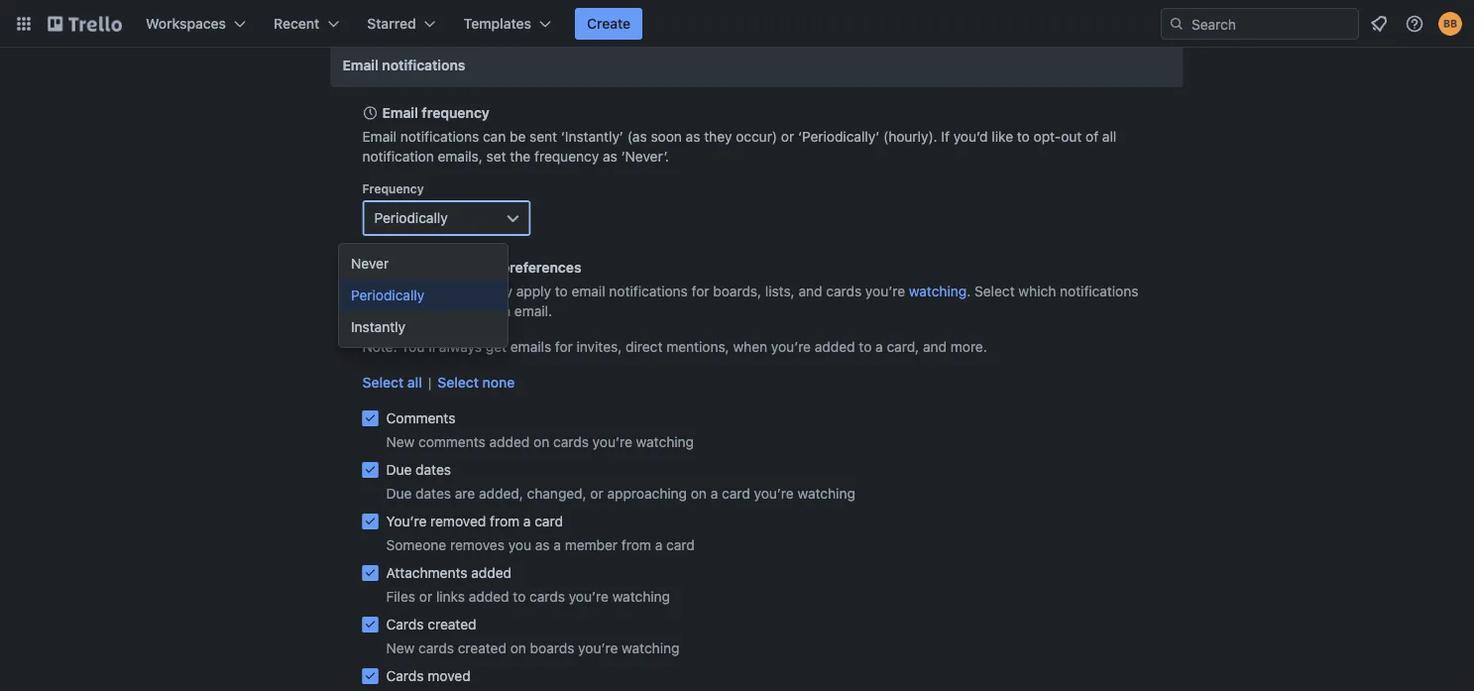 Task type: vqa. For each thing, say whether or not it's contained in the screenshot.
emails
yes



Task type: describe. For each thing, give the bounding box(es) containing it.
of
[[1086, 128, 1099, 145]]

moved
[[428, 668, 471, 684]]

email.
[[515, 303, 552, 319]]

due for due dates
[[386, 462, 412, 478]]

0 vertical spatial and
[[799, 283, 822, 299]]

links
[[436, 588, 465, 605]]

are
[[455, 485, 475, 502]]

create
[[587, 15, 631, 32]]

mentions,
[[667, 339, 729, 355]]

back to home image
[[48, 8, 122, 40]]

watching link
[[909, 283, 967, 299]]

someone removes you as a member from a card
[[386, 537, 695, 553]]

on for cards
[[534, 434, 550, 450]]

attachments added
[[386, 565, 512, 581]]

templates
[[464, 15, 531, 32]]

cards created
[[386, 616, 476, 633]]

boards
[[530, 640, 574, 656]]

you're removed from a card
[[386, 513, 563, 529]]

to inside email notifications can be sent 'instantly' (as soon as they occur) or 'periodically' (hourly). if you'd like to opt-out of all notification emails, set the frequency as 'never'.
[[1017, 128, 1030, 145]]

comments
[[418, 434, 486, 450]]

files
[[386, 588, 416, 605]]

select inside . select which notifications you'd like to receive via email.
[[975, 283, 1015, 299]]

cards up boards
[[530, 588, 565, 605]]

more.
[[951, 339, 987, 355]]

approaching
[[607, 485, 687, 502]]

changed,
[[527, 485, 587, 502]]

note: you'll always get emails for invites, direct mentions, when you're added to a card, and more.
[[362, 339, 987, 355]]

.
[[967, 283, 971, 299]]

0 vertical spatial as
[[686, 128, 700, 145]]

removed
[[430, 513, 486, 529]]

0 vertical spatial for
[[692, 283, 709, 299]]

a left member on the bottom left of the page
[[554, 537, 561, 553]]

sent
[[530, 128, 557, 145]]

cards moved
[[386, 668, 471, 684]]

invites,
[[577, 339, 622, 355]]

create button
[[575, 8, 643, 40]]

1 vertical spatial card
[[535, 513, 563, 529]]

new for new cards created on boards you're watching
[[386, 640, 415, 656]]

files or links added to cards you're watching
[[386, 588, 670, 605]]

workspaces button
[[134, 8, 258, 40]]

soon
[[651, 128, 682, 145]]

added,
[[479, 485, 523, 502]]

note:
[[362, 339, 397, 355]]

if
[[941, 128, 950, 145]]

1 vertical spatial and
[[923, 339, 947, 355]]

boards,
[[713, 283, 762, 299]]

notifications down starred dropdown button
[[382, 57, 465, 73]]

only
[[486, 283, 513, 299]]

starred button
[[355, 8, 448, 40]]

added down 'removes'
[[471, 565, 512, 581]]

bob builder (bobbuilder40) image
[[1439, 12, 1462, 36]]

comments
[[386, 410, 455, 426]]

someone
[[386, 537, 446, 553]]

set
[[486, 148, 506, 165]]

occur)
[[736, 128, 777, 145]]

out
[[1061, 128, 1082, 145]]

cards down cards created
[[418, 640, 454, 656]]

1 horizontal spatial preferences
[[501, 259, 582, 276]]

which
[[1019, 283, 1056, 299]]

notifications inside email notifications can be sent 'instantly' (as soon as they occur) or 'periodically' (hourly). if you'd like to opt-out of all notification emails, set the frequency as 'never'.
[[400, 128, 479, 145]]

cards right lists,
[[826, 283, 862, 299]]

added right links
[[469, 588, 509, 605]]

member
[[565, 537, 618, 553]]

Search field
[[1185, 9, 1358, 39]]

1 horizontal spatial or
[[590, 485, 604, 502]]

due dates are added, changed, or approaching on a card you're watching
[[386, 485, 856, 502]]

1 vertical spatial all
[[407, 374, 422, 391]]

email for email notification preferences
[[382, 259, 418, 276]]

be
[[510, 128, 526, 145]]

open information menu image
[[1405, 14, 1425, 34]]

receive
[[443, 303, 489, 319]]

new comments added on cards you're watching
[[386, 434, 694, 450]]

1 horizontal spatial select
[[438, 374, 479, 391]]

or inside email notifications can be sent 'instantly' (as soon as they occur) or 'periodically' (hourly). if you'd like to opt-out of all notification emails, set the frequency as 'never'.
[[781, 128, 794, 145]]

a up you
[[523, 513, 531, 529]]

the
[[510, 148, 531, 165]]

these
[[362, 283, 402, 299]]

get
[[486, 339, 507, 355]]

when
[[733, 339, 768, 355]]

attachments
[[386, 565, 467, 581]]

frequency inside email notifications can be sent 'instantly' (as soon as they occur) or 'periodically' (hourly). if you'd like to opt-out of all notification emails, set the frequency as 'never'.
[[534, 148, 599, 165]]

dates for due dates are added, changed, or approaching on a card you're watching
[[416, 485, 451, 502]]

lists,
[[765, 283, 795, 299]]

0 horizontal spatial select
[[362, 374, 404, 391]]

notifications up direct
[[609, 283, 688, 299]]

emails,
[[438, 148, 483, 165]]

you
[[508, 537, 531, 553]]

0 horizontal spatial for
[[555, 339, 573, 355]]

you'd inside email notifications can be sent 'instantly' (as soon as they occur) or 'periodically' (hourly). if you'd like to opt-out of all notification emails, set the frequency as 'never'.
[[954, 128, 988, 145]]

you'd inside . select which notifications you'd like to receive via email.
[[362, 303, 397, 319]]

1 horizontal spatial card
[[666, 537, 695, 553]]

(as
[[627, 128, 647, 145]]

all inside email notifications can be sent 'instantly' (as soon as they occur) or 'periodically' (hourly). if you'd like to opt-out of all notification emails, set the frequency as 'never'.
[[1102, 128, 1117, 145]]



Task type: locate. For each thing, give the bounding box(es) containing it.
1 cards from the top
[[386, 616, 424, 633]]

they
[[704, 128, 732, 145]]

notification inside email notifications can be sent 'instantly' (as soon as they occur) or 'periodically' (hourly). if you'd like to opt-out of all notification emails, set the frequency as 'never'.
[[362, 148, 434, 165]]

card,
[[887, 339, 919, 355]]

cards down files
[[386, 616, 424, 633]]

0 vertical spatial or
[[781, 128, 794, 145]]

to inside . select which notifications you'd like to receive via email.
[[426, 303, 439, 319]]

1 horizontal spatial as
[[603, 148, 617, 165]]

notifications inside . select which notifications you'd like to receive via email.
[[1060, 283, 1139, 299]]

watching
[[909, 283, 967, 299], [636, 434, 694, 450], [798, 485, 856, 502], [612, 588, 670, 605], [622, 640, 680, 656]]

email frequency
[[382, 105, 490, 121]]

like down the these
[[401, 303, 422, 319]]

cards for cards moved
[[386, 668, 424, 684]]

opt-
[[1034, 128, 1061, 145]]

1 vertical spatial due
[[386, 485, 412, 502]]

on right approaching at the left bottom
[[691, 485, 707, 502]]

2 horizontal spatial card
[[722, 485, 750, 502]]

notifications
[[382, 57, 465, 73], [400, 128, 479, 145], [609, 283, 688, 299], [1060, 283, 1139, 299]]

0 vertical spatial card
[[722, 485, 750, 502]]

0 vertical spatial periodically
[[374, 210, 448, 226]]

due for due dates are added, changed, or approaching on a card you're watching
[[386, 485, 412, 502]]

email for email notifications
[[343, 57, 379, 73]]

2 horizontal spatial select
[[975, 283, 1015, 299]]

email up the these
[[382, 259, 418, 276]]

created down links
[[428, 616, 476, 633]]

to down you
[[513, 588, 526, 605]]

due dates
[[386, 462, 451, 478]]

. select which notifications you'd like to receive via email.
[[362, 283, 1139, 319]]

0 vertical spatial from
[[490, 513, 520, 529]]

1 horizontal spatial and
[[923, 339, 947, 355]]

dates
[[416, 462, 451, 478], [416, 485, 451, 502]]

select
[[975, 283, 1015, 299], [362, 374, 404, 391], [438, 374, 479, 391]]

2 vertical spatial or
[[419, 588, 432, 605]]

like inside email notifications can be sent 'instantly' (as soon as they occur) or 'periodically' (hourly). if you'd like to opt-out of all notification emails, set the frequency as 'never'.
[[992, 128, 1013, 145]]

workspaces
[[146, 15, 226, 32]]

0 horizontal spatial like
[[401, 303, 422, 319]]

as
[[686, 128, 700, 145], [603, 148, 617, 165], [535, 537, 550, 553]]

email up frequency
[[362, 128, 397, 145]]

1 horizontal spatial like
[[992, 128, 1013, 145]]

new down cards created
[[386, 640, 415, 656]]

added up added,
[[489, 434, 530, 450]]

0 horizontal spatial card
[[535, 513, 563, 529]]

on left boards
[[510, 640, 526, 656]]

as left they at the left top of page
[[686, 128, 700, 145]]

these preferences only apply to email notifications for boards, lists, and cards you're watching
[[362, 283, 967, 299]]

preferences up receive
[[405, 283, 482, 299]]

1 dates from the top
[[416, 462, 451, 478]]

recent button
[[262, 8, 351, 40]]

2 horizontal spatial or
[[781, 128, 794, 145]]

never
[[351, 255, 389, 272]]

to left card,
[[859, 339, 872, 355]]

added
[[815, 339, 855, 355], [489, 434, 530, 450], [471, 565, 512, 581], [469, 588, 509, 605]]

1 horizontal spatial you'd
[[954, 128, 988, 145]]

for left boards,
[[692, 283, 709, 299]]

search image
[[1169, 16, 1185, 32]]

on
[[534, 434, 550, 450], [691, 485, 707, 502], [510, 640, 526, 656]]

new cards created on boards you're watching
[[386, 640, 680, 656]]

1 horizontal spatial frequency
[[534, 148, 599, 165]]

and right card,
[[923, 339, 947, 355]]

card up someone removes you as a member from a card
[[535, 513, 563, 529]]

0 vertical spatial frequency
[[422, 105, 490, 121]]

email for email notifications can be sent 'instantly' (as soon as they occur) or 'periodically' (hourly). if you'd like to opt-out of all notification emails, set the frequency as 'never'.
[[362, 128, 397, 145]]

1 vertical spatial dates
[[416, 485, 451, 502]]

and right lists,
[[799, 283, 822, 299]]

all left |
[[407, 374, 422, 391]]

email inside email notifications can be sent 'instantly' (as soon as they occur) or 'periodically' (hourly). if you'd like to opt-out of all notification emails, set the frequency as 'never'.
[[362, 128, 397, 145]]

periodically
[[374, 210, 448, 226], [351, 287, 425, 303]]

0 horizontal spatial frequency
[[422, 105, 490, 121]]

for right 'emails'
[[555, 339, 573, 355]]

1 new from the top
[[386, 434, 415, 450]]

a
[[876, 339, 883, 355], [711, 485, 718, 502], [523, 513, 531, 529], [554, 537, 561, 553], [655, 537, 663, 553]]

notification up receive
[[422, 259, 498, 276]]

2 horizontal spatial as
[[686, 128, 700, 145]]

to
[[1017, 128, 1030, 145], [555, 283, 568, 299], [426, 303, 439, 319], [859, 339, 872, 355], [513, 588, 526, 605]]

1 vertical spatial for
[[555, 339, 573, 355]]

dates for due dates
[[416, 462, 451, 478]]

like left opt-
[[992, 128, 1013, 145]]

|
[[428, 374, 432, 391]]

0 vertical spatial new
[[386, 434, 415, 450]]

templates button
[[452, 8, 563, 40]]

notifications down email frequency
[[400, 128, 479, 145]]

0 horizontal spatial preferences
[[405, 283, 482, 299]]

1 due from the top
[[386, 462, 412, 478]]

primary element
[[0, 0, 1474, 48]]

periodically up instantly
[[351, 287, 425, 303]]

1 horizontal spatial from
[[622, 537, 651, 553]]

1 horizontal spatial all
[[1102, 128, 1117, 145]]

frequency up emails,
[[422, 105, 490, 121]]

to left receive
[[426, 303, 439, 319]]

email notifications can be sent 'instantly' (as soon as they occur) or 'periodically' (hourly). if you'd like to opt-out of all notification emails, set the frequency as 'never'.
[[362, 128, 1117, 165]]

frequency
[[422, 105, 490, 121], [534, 148, 599, 165]]

notifications right the which
[[1060, 283, 1139, 299]]

1 vertical spatial notification
[[422, 259, 498, 276]]

email for email frequency
[[382, 105, 418, 121]]

on for boards
[[510, 640, 526, 656]]

to left opt-
[[1017, 128, 1030, 145]]

cards up changed,
[[553, 434, 589, 450]]

'periodically'
[[798, 128, 880, 145]]

created
[[428, 616, 476, 633], [458, 640, 507, 656]]

added left card,
[[815, 339, 855, 355]]

notification
[[362, 148, 434, 165], [422, 259, 498, 276]]

direct
[[626, 339, 663, 355]]

1 horizontal spatial on
[[534, 434, 550, 450]]

1 vertical spatial preferences
[[405, 283, 482, 299]]

on up changed,
[[534, 434, 550, 450]]

none
[[483, 374, 515, 391]]

0 horizontal spatial as
[[535, 537, 550, 553]]

0 vertical spatial due
[[386, 462, 412, 478]]

emails
[[510, 339, 551, 355]]

via
[[493, 303, 511, 319]]

notification up frequency
[[362, 148, 434, 165]]

'never'.
[[621, 148, 669, 165]]

a left card,
[[876, 339, 883, 355]]

for
[[692, 283, 709, 299], [555, 339, 573, 355]]

2 dates from the top
[[416, 485, 451, 502]]

you'd down the these
[[362, 303, 397, 319]]

or right occur)
[[781, 128, 794, 145]]

1 vertical spatial as
[[603, 148, 617, 165]]

new for new comments added on cards you're watching
[[386, 434, 415, 450]]

cards
[[826, 283, 862, 299], [553, 434, 589, 450], [530, 588, 565, 605], [418, 640, 454, 656]]

email down email notifications
[[382, 105, 418, 121]]

2 vertical spatial card
[[666, 537, 695, 553]]

you'd right 'if'
[[954, 128, 988, 145]]

to left email
[[555, 283, 568, 299]]

email
[[572, 283, 605, 299]]

2 vertical spatial as
[[535, 537, 550, 553]]

0 vertical spatial notification
[[362, 148, 434, 165]]

card down approaching at the left bottom
[[666, 537, 695, 553]]

instantly
[[351, 319, 406, 335]]

all right of
[[1102, 128, 1117, 145]]

like
[[992, 128, 1013, 145], [401, 303, 422, 319]]

0 vertical spatial like
[[992, 128, 1013, 145]]

a down approaching at the left bottom
[[655, 537, 663, 553]]

as down the 'instantly' at the left top of page
[[603, 148, 617, 165]]

0 horizontal spatial or
[[419, 588, 432, 605]]

email notifications
[[343, 57, 465, 73]]

0 vertical spatial cards
[[386, 616, 424, 633]]

card right approaching at the left bottom
[[722, 485, 750, 502]]

from down added,
[[490, 513, 520, 529]]

select right . at the top of page
[[975, 283, 1015, 299]]

you'll
[[401, 339, 435, 355]]

as right you
[[535, 537, 550, 553]]

0 horizontal spatial from
[[490, 513, 520, 529]]

starred
[[367, 15, 416, 32]]

you're
[[386, 513, 427, 529]]

email
[[343, 57, 379, 73], [382, 105, 418, 121], [362, 128, 397, 145], [382, 259, 418, 276]]

preferences
[[501, 259, 582, 276], [405, 283, 482, 299]]

preferences up apply
[[501, 259, 582, 276]]

select right |
[[438, 374, 479, 391]]

1 vertical spatial from
[[622, 537, 651, 553]]

1 vertical spatial on
[[691, 485, 707, 502]]

or down attachments
[[419, 588, 432, 605]]

0 vertical spatial created
[[428, 616, 476, 633]]

1 vertical spatial like
[[401, 303, 422, 319]]

new
[[386, 434, 415, 450], [386, 640, 415, 656]]

2 due from the top
[[386, 485, 412, 502]]

a right approaching at the left bottom
[[711, 485, 718, 502]]

can
[[483, 128, 506, 145]]

always
[[439, 339, 482, 355]]

2 horizontal spatial on
[[691, 485, 707, 502]]

dates down the due dates
[[416, 485, 451, 502]]

all
[[1102, 128, 1117, 145], [407, 374, 422, 391]]

0 vertical spatial all
[[1102, 128, 1117, 145]]

'instantly'
[[561, 128, 624, 145]]

from right member on the bottom left of the page
[[622, 537, 651, 553]]

email down starred
[[343, 57, 379, 73]]

0 notifications image
[[1367, 12, 1391, 36]]

1 vertical spatial new
[[386, 640, 415, 656]]

(hourly).
[[883, 128, 938, 145]]

like inside . select which notifications you'd like to receive via email.
[[401, 303, 422, 319]]

or right changed,
[[590, 485, 604, 502]]

2 cards from the top
[[386, 668, 424, 684]]

0 vertical spatial preferences
[[501, 259, 582, 276]]

removes
[[450, 537, 505, 553]]

1 horizontal spatial for
[[692, 283, 709, 299]]

cards left moved
[[386, 668, 424, 684]]

dates down comments
[[416, 462, 451, 478]]

0 vertical spatial on
[[534, 434, 550, 450]]

0 horizontal spatial you'd
[[362, 303, 397, 319]]

apply
[[516, 283, 551, 299]]

frequency
[[362, 181, 424, 195]]

created up moved
[[458, 640, 507, 656]]

1 vertical spatial periodically
[[351, 287, 425, 303]]

select none button
[[438, 373, 515, 393]]

1 vertical spatial frequency
[[534, 148, 599, 165]]

new down the 'comments'
[[386, 434, 415, 450]]

1 vertical spatial you'd
[[362, 303, 397, 319]]

recent
[[274, 15, 320, 32]]

1 vertical spatial created
[[458, 640, 507, 656]]

frequency down sent
[[534, 148, 599, 165]]

select all | select none
[[362, 374, 515, 391]]

0 vertical spatial dates
[[416, 462, 451, 478]]

1 vertical spatial or
[[590, 485, 604, 502]]

2 vertical spatial on
[[510, 640, 526, 656]]

0 horizontal spatial on
[[510, 640, 526, 656]]

email notification preferences
[[382, 259, 582, 276]]

0 vertical spatial you'd
[[954, 128, 988, 145]]

select down the note:
[[362, 374, 404, 391]]

you'd
[[954, 128, 988, 145], [362, 303, 397, 319]]

due
[[386, 462, 412, 478], [386, 485, 412, 502]]

2 new from the top
[[386, 640, 415, 656]]

1 vertical spatial cards
[[386, 668, 424, 684]]

0 horizontal spatial all
[[407, 374, 422, 391]]

cards
[[386, 616, 424, 633], [386, 668, 424, 684]]

select all button
[[362, 373, 422, 393]]

periodically down frequency
[[374, 210, 448, 226]]

0 horizontal spatial and
[[799, 283, 822, 299]]

cards for cards created
[[386, 616, 424, 633]]



